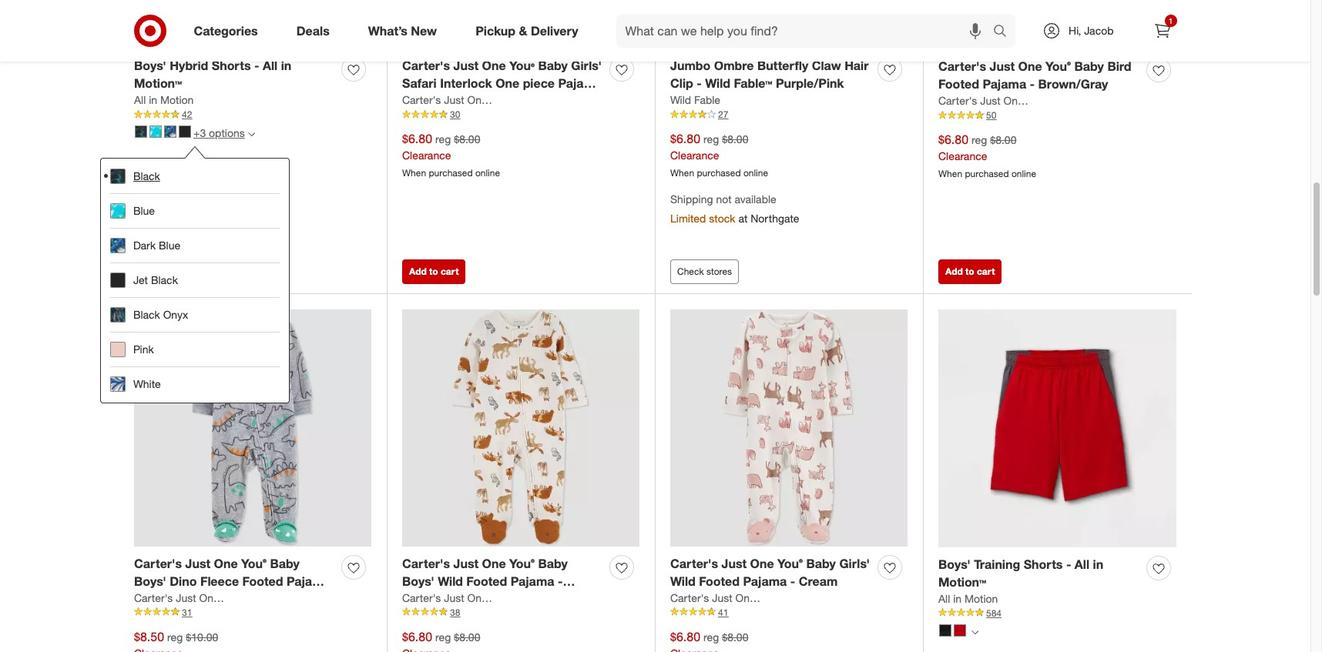 Task type: describe. For each thing, give the bounding box(es) containing it.
just for the carter's just one you®️ baby girls' wild footed pajama - cream link
[[722, 557, 747, 572]]

orders*
[[246, 217, 281, 230]]

to for carter's just one you® baby girls' safari interlock one piece pajama - pink
[[429, 266, 438, 278]]

red image
[[954, 625, 966, 637]]

&
[[519, 23, 527, 38]]

one for the carter's just one you®️ baby girls' wild footed pajama - cream link
[[750, 557, 774, 572]]

footed inside carter's just one you®️ baby bird footed pajama - brown/gray
[[939, 76, 979, 92]]

carter's just one you for carter's just one you®️ baby girls' wild footed pajama - cream
[[670, 592, 776, 605]]

exclusions apply. button
[[138, 232, 221, 248]]

in up blue icon
[[149, 93, 157, 106]]

carter's for carter's just one you® baby girls' safari interlock one piece pajama - pink link on the top of the page
[[402, 58, 450, 73]]

purchased for pajama
[[965, 168, 1009, 180]]

just for carter's just one you®️ baby boys' dino fleece footed pajama - gray carter's just one you link
[[176, 592, 196, 605]]

clearance for carter's just one you® baby girls' safari interlock one piece pajama - pink
[[402, 149, 451, 162]]

brown/gray
[[1038, 76, 1109, 92]]

motion™ for hybrid
[[134, 76, 182, 91]]

free
[[134, 217, 155, 230]]

pickup
[[476, 23, 516, 38]]

online for -
[[1012, 168, 1037, 180]]

1
[[1169, 16, 1173, 25]]

*
[[134, 233, 138, 246]]

baby for carter's just one you®️ baby boys' wild footed pajama - brown/cream
[[538, 557, 568, 572]]

footed inside carter's just one you®️ baby boys' dino fleece footed pajama - gray
[[242, 574, 283, 590]]

all inside the boys' training shorts - all in motion™
[[1075, 557, 1090, 573]]

add for carter's just one you®️ baby bird footed pajama - brown/gray
[[946, 266, 963, 278]]

search button
[[986, 14, 1024, 51]]

you®️ for carter's just one you®️ baby bird footed pajama - brown/gray
[[1046, 59, 1071, 74]]

pajama inside carter's just one you®️ baby boys' dino fleece footed pajama - gray
[[287, 574, 330, 590]]

fable
[[694, 93, 721, 106]]

cart for safari
[[441, 266, 459, 278]]

jacob
[[1084, 24, 1114, 37]]

black onyx
[[133, 308, 188, 321]]

$35
[[226, 217, 243, 230]]

carter's just one you® baby girls' safari interlock one piece pajama - pink
[[402, 58, 602, 109]]

girls' for carter's just one you®️ baby girls' wild footed pajama - cream
[[840, 557, 870, 572]]

shipping not available limited stock at  northgate
[[670, 192, 800, 225]]

you for carter's just one you® baby girls' safari interlock one piece pajama - pink
[[491, 93, 508, 106]]

one for carter's just one you® baby girls' safari interlock one piece pajama - pink carter's just one you link
[[467, 93, 488, 106]]

carter's just one you®️ baby girls' wild footed pajama - cream
[[670, 557, 870, 590]]

- inside carter's just one you®️ baby boys' wild footed pajama - brown/cream
[[558, 574, 563, 590]]

white link
[[110, 367, 280, 402]]

1 vertical spatial black
[[151, 274, 178, 287]]

baby for carter's just one you®️ baby boys' dino fleece footed pajama - gray
[[270, 557, 300, 572]]

31
[[182, 607, 192, 619]]

$8.50 reg $10.00
[[134, 630, 218, 645]]

what's new link
[[355, 14, 456, 48]]

- inside the boys' training shorts - all in motion™
[[1067, 557, 1072, 573]]

27 link
[[670, 108, 908, 121]]

jumbo ombre butterfly claw hair clip - wild fable™ purple/pink link
[[670, 57, 872, 92]]

just for carter's just one you®️ baby boys' dino fleece footed pajama - gray link
[[185, 557, 210, 572]]

white
[[133, 378, 161, 391]]

- inside carter's just one you® baby girls' safari interlock one piece pajama - pink
[[402, 93, 407, 109]]

all in motion for hybrid
[[134, 93, 194, 106]]

cart for footed
[[977, 266, 995, 278]]

hi, jacob
[[1069, 24, 1114, 37]]

carter's just one you®️ baby boys' dino fleece footed pajama - gray
[[134, 557, 330, 607]]

blue link
[[110, 194, 280, 228]]

wild fable
[[670, 93, 721, 106]]

carter's just one you link for carter's just one you®️ baby boys' dino fleece footed pajama - gray
[[134, 591, 240, 606]]

wild inside carter's just one you®️ baby girls' wild footed pajama - cream
[[670, 574, 696, 590]]

what's
[[368, 23, 408, 38]]

online for fable™
[[744, 167, 768, 179]]

carter's just one you®️ baby bird footed pajama - brown/gray link
[[939, 58, 1141, 93]]

just for carter's just one you link for carter's just one you®️ baby girls' wild footed pajama - cream
[[712, 592, 733, 605]]

boys' inside boys' hybrid shorts - all in motion™
[[134, 58, 166, 73]]

claw
[[812, 58, 841, 73]]

1 link
[[1146, 14, 1180, 48]]

41 link
[[670, 606, 908, 620]]

items
[[168, 173, 194, 186]]

when inside $13.60 - $18.00 select items on clearance when purchased online
[[134, 192, 158, 203]]

girls' for carter's just one you® baby girls' safari interlock one piece pajama - pink
[[571, 58, 602, 73]]

when for carter's just one you® baby girls' safari interlock one piece pajama - pink
[[402, 167, 426, 179]]

584
[[986, 608, 1002, 619]]

footed inside carter's just one you®️ baby girls' wild footed pajama - cream
[[699, 574, 740, 590]]

boys' inside the boys' training shorts - all in motion™
[[939, 557, 971, 573]]

all in motion for training
[[939, 592, 998, 606]]

carter's just one you for carter's just one you® baby girls' safari interlock one piece pajama - pink
[[402, 93, 508, 106]]

cream
[[799, 574, 838, 590]]

38
[[450, 607, 460, 619]]

carter's just one you®️ baby boys' wild footed pajama - brown/cream
[[402, 557, 568, 607]]

all colors + 3 more colors image
[[248, 131, 255, 138]]

wild inside carter's just one you®️ baby boys' wild footed pajama - brown/cream
[[438, 574, 463, 590]]

select
[[134, 173, 165, 186]]

- inside carter's just one you®️ baby girls' wild footed pajama - cream
[[790, 574, 795, 590]]

- inside boys' hybrid shorts - all in motion™
[[254, 58, 259, 73]]

shorts for hybrid
[[212, 58, 251, 73]]

jet black
[[133, 274, 178, 287]]

$6.80 reg $8.00 clearance when purchased online for wild
[[670, 131, 768, 179]]

boys' training shorts - all in motion™
[[939, 557, 1104, 590]]

boys' hybrid shorts - all in motion™ link
[[134, 57, 335, 92]]

gray
[[143, 592, 170, 607]]

reg down 50
[[972, 133, 987, 147]]

one for carter's just one you®️ baby boys' dino fleece footed pajama - gray link
[[214, 557, 238, 572]]

ombre
[[714, 58, 754, 73]]

you for carter's just one you®️ baby boys' wild footed pajama - brown/cream
[[491, 592, 508, 605]]

reg down 27
[[704, 133, 719, 146]]

motion for training
[[965, 592, 998, 606]]

reg down 38
[[435, 631, 451, 644]]

clearance for carter's just one you®️ baby bird footed pajama - brown/gray
[[939, 149, 988, 163]]

$6.80 reg $8.00 clearance when purchased online for pajama
[[939, 132, 1037, 180]]

carter's for carter's just one you® baby girls' safari interlock one piece pajama - pink carter's just one you link
[[402, 93, 441, 106]]

online inside $13.60 - $18.00 select items on clearance when purchased online
[[207, 192, 232, 203]]

carter's for carter's just one you®️ baby boys' wild footed pajama - brown/cream link
[[402, 557, 450, 572]]

purple/pink
[[776, 76, 844, 91]]

pajama inside carter's just one you®️ baby boys' wild footed pajama - brown/cream
[[511, 574, 554, 590]]

wild inside jumbo ombre butterfly claw hair clip - wild fable™ purple/pink
[[705, 76, 731, 91]]

categories link
[[181, 14, 277, 48]]

purchased inside $13.60 - $18.00 select items on clearance when purchased online
[[161, 192, 205, 203]]

black onyx link
[[110, 298, 280, 332]]

stores
[[707, 266, 732, 278]]

what's new
[[368, 23, 437, 38]]

$13.60
[[134, 156, 171, 171]]

training
[[974, 557, 1021, 573]]

41
[[718, 607, 729, 619]]

delivery
[[531, 23, 578, 38]]

50 link
[[939, 109, 1177, 122]]

shipping
[[670, 192, 713, 206]]

carter's for carter's just one you®️ baby boys' wild footed pajama - brown/cream's carter's just one you link
[[402, 592, 441, 605]]

categories
[[194, 23, 258, 38]]

clearance for jumbo ombre butterfly claw hair clip - wild fable™ purple/pink
[[670, 149, 719, 162]]

black image
[[135, 125, 147, 138]]

all colors + 3 more colors element
[[248, 129, 255, 138]]

- inside carter's just one you®️ baby bird footed pajama - brown/gray
[[1030, 76, 1035, 92]]

dark blue image
[[164, 125, 176, 138]]

apply.
[[192, 233, 221, 246]]

reg down 41
[[704, 631, 719, 644]]

blue image
[[150, 125, 162, 138]]

fable™
[[734, 76, 773, 91]]

when for jumbo ombre butterfly claw hair clip - wild fable™ purple/pink
[[670, 167, 695, 179]]

shorts for training
[[1024, 557, 1063, 573]]

$8.00 for interlock
[[454, 133, 480, 146]]

hi,
[[1069, 24, 1081, 37]]

online for one
[[475, 167, 500, 179]]

add for boys' hybrid shorts - all in motion™
[[141, 266, 159, 278]]

carter's just one you for carter's just one you®️ baby boys' wild footed pajama - brown/cream
[[402, 592, 508, 605]]

carter's for carter's just one you link for carter's just one you®️ baby girls' wild footed pajama - cream
[[670, 592, 709, 605]]

footed inside carter's just one you®️ baby boys' wild footed pajama - brown/cream
[[466, 574, 507, 590]]

black for black onyx
[[133, 308, 160, 321]]

cart for motion™
[[173, 266, 191, 278]]

carter's just one you®️ baby girls' wild footed pajama - cream link
[[670, 556, 872, 591]]

motion for hybrid
[[160, 93, 194, 106]]

31 link
[[134, 606, 371, 620]]

at
[[739, 212, 748, 225]]

pickup & delivery
[[476, 23, 578, 38]]

you®️ for carter's just one you®️ baby girls' wild footed pajama - cream
[[778, 557, 803, 572]]

carter's just one you®️ baby boys' wild footed pajama - brown/cream link
[[402, 556, 603, 607]]



Task type: vqa. For each thing, say whether or not it's contained in the screenshot.
right GALAXY
no



Task type: locate. For each thing, give the bounding box(es) containing it.
one inside carter's just one you®️ baby boys' dino fleece footed pajama - gray
[[214, 557, 238, 572]]

0 vertical spatial all in motion link
[[134, 92, 194, 108]]

1 horizontal spatial motion
[[965, 592, 998, 606]]

not
[[716, 192, 732, 206]]

2 to from the left
[[429, 266, 438, 278]]

boys' left training
[[939, 557, 971, 573]]

-
[[254, 58, 259, 73], [697, 76, 702, 91], [1030, 76, 1035, 92], [402, 93, 407, 109], [174, 156, 179, 171], [1067, 557, 1072, 573], [558, 574, 563, 590], [790, 574, 795, 590], [134, 592, 139, 607]]

baby for carter's just one you®️ baby girls' wild footed pajama - cream
[[806, 557, 836, 572]]

wild
[[705, 76, 731, 91], [670, 93, 691, 106], [438, 574, 463, 590], [670, 574, 696, 590]]

carter's for carter's just one you®️ baby bird footed pajama - brown/gray link
[[939, 59, 987, 74]]

add for carter's just one you® baby girls' safari interlock one piece pajama - pink
[[409, 266, 427, 278]]

0 horizontal spatial shorts
[[212, 58, 251, 73]]

to for boys' hybrid shorts - all in motion™
[[161, 266, 170, 278]]

2 horizontal spatial add
[[946, 266, 963, 278]]

pink inside carter's just one you® baby girls' safari interlock one piece pajama - pink
[[411, 93, 436, 109]]

baby inside carter's just one you®️ baby girls' wild footed pajama - cream
[[806, 557, 836, 572]]

2 horizontal spatial add to cart button
[[939, 260, 1002, 284]]

1 add to cart from the left
[[141, 266, 191, 278]]

online down 50 link
[[1012, 168, 1037, 180]]

carter's just one you link for carter's just one you® baby girls' safari interlock one piece pajama - pink
[[402, 92, 508, 108]]

2 add to cart button from the left
[[402, 260, 466, 284]]

$6.80 reg $8.00 clearance when purchased online for interlock
[[402, 131, 500, 179]]

carter's just one you® baby girls' safari interlock one piece pajama - pink image
[[402, 0, 640, 48], [402, 0, 640, 48]]

pink down safari
[[411, 93, 436, 109]]

carter's just one you link up 38
[[402, 591, 508, 606]]

0 vertical spatial black
[[133, 169, 160, 182]]

motion™ inside the boys' training shorts - all in motion™
[[939, 575, 987, 590]]

carter's just one you®️ baby girls' wild footed pajama - cream image
[[670, 310, 908, 547], [670, 310, 908, 547]]

blue
[[133, 204, 155, 217], [159, 239, 180, 252]]

one for carter's just one you®️ baby boys' wild footed pajama - brown/cream's carter's just one you link
[[467, 592, 488, 605]]

0 vertical spatial motion
[[160, 93, 194, 106]]

- up 584 link
[[1067, 557, 1072, 573]]

to for carter's just one you®️ baby bird footed pajama - brown/gray
[[966, 266, 975, 278]]

purchased for interlock
[[429, 167, 473, 179]]

you down the carter's just one you®️ baby girls' wild footed pajama - cream link
[[759, 592, 776, 605]]

one for carter's just one you link corresponding to carter's just one you®️ baby bird footed pajama - brown/gray
[[1004, 94, 1024, 107]]

1 vertical spatial blue
[[159, 239, 180, 252]]

$6.80 reg $8.00 clearance when purchased online down 50
[[939, 132, 1037, 180]]

+3
[[193, 126, 206, 140]]

1 horizontal spatial all in motion link
[[939, 592, 998, 607]]

$6.80 reg $8.00 clearance when purchased online
[[402, 131, 500, 179], [670, 131, 768, 179], [939, 132, 1037, 180]]

you®️ inside carter's just one you®️ baby bird footed pajama - brown/gray
[[1046, 59, 1071, 74]]

shorts right training
[[1024, 557, 1063, 573]]

carter's just one you up 38
[[402, 592, 508, 605]]

1 add to cart button from the left
[[134, 260, 198, 284]]

add to cart for carter's just one you®️ baby bird footed pajama - brown/gray
[[946, 266, 995, 278]]

$8.00 down 41
[[722, 631, 749, 644]]

carter's for the carter's just one you®️ baby girls' wild footed pajama - cream link
[[670, 557, 718, 572]]

baby for carter's just one you®️ baby bird footed pajama - brown/gray
[[1075, 59, 1104, 74]]

30
[[450, 109, 460, 120]]

boys' hybrid shorts - all in motion™
[[134, 58, 292, 91]]

you®️ up cream
[[778, 557, 803, 572]]

shorts
[[212, 58, 251, 73], [1024, 557, 1063, 573]]

all up black icon
[[939, 592, 950, 606]]

black
[[133, 169, 160, 182], [151, 274, 178, 287], [133, 308, 160, 321]]

carter's inside carter's just one you®️ baby girls' wild footed pajama - cream
[[670, 557, 718, 572]]

2 horizontal spatial add to cart
[[946, 266, 995, 278]]

- up "wild fable"
[[697, 76, 702, 91]]

2 horizontal spatial $6.80 reg $8.00 clearance when purchased online
[[939, 132, 1037, 180]]

all in motion link
[[134, 92, 194, 108], [939, 592, 998, 607]]

carter's inside carter's just one you®️ baby boys' wild footed pajama - brown/cream
[[402, 557, 450, 572]]

you®️ up 38 link on the left
[[509, 557, 535, 572]]

motion up 584 in the bottom of the page
[[965, 592, 998, 606]]

- down the categories link
[[254, 58, 259, 73]]

in inside the boys' training shorts - all in motion™
[[1093, 557, 1104, 573]]

carter's just one you up 50
[[939, 94, 1045, 107]]

boys' up the brown/cream
[[402, 574, 434, 590]]

baby up cream
[[806, 557, 836, 572]]

you®️ inside carter's just one you®️ baby boys' dino fleece footed pajama - gray
[[241, 557, 267, 572]]

deals link
[[283, 14, 349, 48]]

you®
[[509, 58, 535, 73]]

purchased up not
[[697, 167, 741, 179]]

when for carter's just one you®️ baby bird footed pajama - brown/gray
[[939, 168, 963, 180]]

blue inside 'link'
[[159, 239, 180, 252]]

piece
[[523, 76, 555, 91]]

carter's
[[402, 58, 450, 73], [939, 59, 987, 74], [402, 93, 441, 106], [939, 94, 977, 107], [134, 557, 182, 572], [402, 557, 450, 572], [670, 557, 718, 572], [134, 592, 173, 605], [402, 592, 441, 605], [670, 592, 709, 605]]

0 horizontal spatial pink
[[133, 343, 154, 356]]

1 horizontal spatial girls'
[[840, 557, 870, 572]]

one inside carter's just one you®️ baby bird footed pajama - brown/gray
[[1018, 59, 1042, 74]]

carter's just one you®️ baby bird footed pajama - brown/gray
[[939, 59, 1132, 92]]

0 vertical spatial blue
[[133, 204, 155, 217]]

1 add from the left
[[141, 266, 159, 278]]

all colors image
[[972, 630, 979, 637]]

- left gray
[[134, 592, 139, 607]]

2 horizontal spatial clearance
[[939, 149, 988, 163]]

clearance up shipping
[[670, 149, 719, 162]]

carter's just one you up 31
[[134, 592, 240, 605]]

jet
[[133, 274, 148, 287]]

check
[[677, 266, 704, 278]]

2 cart from the left
[[441, 266, 459, 278]]

black left items
[[133, 169, 160, 182]]

all in motion link for training
[[939, 592, 998, 607]]

carter's just one you
[[402, 93, 508, 106], [939, 94, 1045, 107], [134, 592, 240, 605], [402, 592, 508, 605], [670, 592, 776, 605]]

carter's just one you®️ baby boys' dino fleece footed pajama - gray image
[[134, 310, 371, 547], [134, 310, 371, 547]]

shipping
[[158, 217, 200, 230]]

shorts inside the boys' training shorts - all in motion™
[[1024, 557, 1063, 573]]

$8.00 for pajama
[[991, 133, 1017, 147]]

1 vertical spatial all in motion link
[[939, 592, 998, 607]]

1 horizontal spatial pink
[[411, 93, 436, 109]]

0 vertical spatial all in motion
[[134, 93, 194, 106]]

in up 584 link
[[1093, 557, 1104, 573]]

purchased down items
[[161, 192, 205, 203]]

2 add to cart from the left
[[409, 266, 459, 278]]

butterfly
[[757, 58, 809, 73]]

0 horizontal spatial all in motion link
[[134, 92, 194, 108]]

one inside carter's just one you®️ baby girls' wild footed pajama - cream
[[750, 557, 774, 572]]

1 horizontal spatial $6.80 reg $8.00 clearance when purchased online
[[670, 131, 768, 179]]

boys'
[[134, 58, 166, 73], [939, 557, 971, 573], [134, 574, 166, 590], [402, 574, 434, 590]]

add to cart button for boys' hybrid shorts - all in motion™
[[134, 260, 198, 284]]

3 cart from the left
[[977, 266, 995, 278]]

1 to from the left
[[161, 266, 170, 278]]

clip
[[670, 76, 694, 91]]

1 horizontal spatial clearance
[[670, 149, 719, 162]]

you for carter's just one you®️ baby bird footed pajama - brown/gray
[[1027, 94, 1045, 107]]

motion™ inside boys' hybrid shorts - all in motion™
[[134, 76, 182, 91]]

online up the available
[[744, 167, 768, 179]]

exclusions
[[138, 233, 189, 246]]

boys' left the hybrid
[[134, 58, 166, 73]]

pink
[[411, 93, 436, 109], [133, 343, 154, 356]]

- down safari
[[402, 93, 407, 109]]

carter's just one you®️ baby boys' wild footed pajama - brown/cream image
[[402, 310, 640, 547], [402, 310, 640, 547]]

$13.60 - $18.00 select items on clearance when purchased online
[[134, 156, 259, 203]]

all in motion link for hybrid
[[134, 92, 194, 108]]

you®️ inside carter's just one you®️ baby boys' wild footed pajama - brown/cream
[[509, 557, 535, 572]]

$8.00 down 30
[[454, 133, 480, 146]]

just inside carter's just one you®️ baby boys' dino fleece footed pajama - gray
[[185, 557, 210, 572]]

safari
[[402, 76, 437, 91]]

baby inside carter's just one you®️ baby bird footed pajama - brown/gray
[[1075, 59, 1104, 74]]

with
[[203, 217, 223, 230]]

you down fleece
[[222, 592, 240, 605]]

girls' inside carter's just one you®️ baby girls' wild footed pajama - cream
[[840, 557, 870, 572]]

one for carter's just one you®️ baby boys' dino fleece footed pajama - gray carter's just one you link
[[199, 592, 219, 605]]

$6.80 reg $8.00 clearance when purchased online down 30
[[402, 131, 500, 179]]

just for carter's just one you® baby girls' safari interlock one piece pajama - pink carter's just one you link
[[444, 93, 464, 106]]

baby up piece
[[538, 58, 568, 73]]

carter's just one you link for carter's just one you®️ baby girls' wild footed pajama - cream
[[670, 591, 776, 606]]

just inside carter's just one you®️ baby boys' wild footed pajama - brown/cream
[[454, 557, 479, 572]]

girls'
[[571, 58, 602, 73], [840, 557, 870, 572]]

50
[[986, 109, 997, 121]]

pajama inside carter's just one you® baby girls' safari interlock one piece pajama - pink
[[558, 76, 602, 91]]

motion™ down the hybrid
[[134, 76, 182, 91]]

motion up 42 in the top of the page
[[160, 93, 194, 106]]

1 vertical spatial pink
[[133, 343, 154, 356]]

black right jet
[[151, 274, 178, 287]]

add to cart button for carter's just one you® baby girls' safari interlock one piece pajama - pink
[[402, 260, 466, 284]]

baby inside carter's just one you®️ baby boys' wild footed pajama - brown/cream
[[538, 557, 568, 572]]

clearance
[[212, 173, 259, 186]]

carter's just one you link up 31
[[134, 591, 240, 606]]

interlock
[[440, 76, 492, 91]]

1 vertical spatial girls'
[[840, 557, 870, 572]]

2 $6.80 reg $8.00 from the left
[[670, 630, 749, 645]]

you down carter's just one you®️ baby bird footed pajama - brown/gray link
[[1027, 94, 1045, 107]]

1 horizontal spatial blue
[[159, 239, 180, 252]]

you up "30" link
[[491, 93, 508, 106]]

0 horizontal spatial all in motion
[[134, 93, 194, 106]]

one inside carter's just one you®️ baby boys' wild footed pajama - brown/cream
[[482, 557, 506, 572]]

just for carter's just one you®️ baby bird footed pajama - brown/gray link
[[990, 59, 1015, 74]]

free shipping with $35 orders* * exclusions apply.
[[134, 217, 281, 246]]

carter's just one you link for carter's just one you®️ baby bird footed pajama - brown/gray
[[939, 93, 1045, 109]]

onyx
[[163, 308, 188, 321]]

you®️ for carter's just one you®️ baby boys' dino fleece footed pajama - gray
[[241, 557, 267, 572]]

3 add to cart button from the left
[[939, 260, 1002, 284]]

pajama up 38 link on the left
[[511, 574, 554, 590]]

carter's just one you®️ baby boys' dino fleece footed pajama - gray link
[[134, 556, 335, 607]]

online
[[475, 167, 500, 179], [744, 167, 768, 179], [1012, 168, 1037, 180], [207, 192, 232, 203]]

you®️ inside carter's just one you®️ baby girls' wild footed pajama - cream
[[778, 557, 803, 572]]

add to cart button for carter's just one you®️ baby bird footed pajama - brown/gray
[[939, 260, 1002, 284]]

- left cream
[[790, 574, 795, 590]]

1 horizontal spatial cart
[[441, 266, 459, 278]]

clearance down 30
[[402, 149, 451, 162]]

blue down shipping
[[159, 239, 180, 252]]

clearance down 50
[[939, 149, 988, 163]]

3 add from the left
[[946, 266, 963, 278]]

1 horizontal spatial add to cart button
[[402, 260, 466, 284]]

$6.80 reg $8.00 clearance when purchased online down 27
[[670, 131, 768, 179]]

search
[[986, 24, 1024, 40]]

$6.80 for carter's just one you®️ baby bird footed pajama - brown/gray
[[939, 132, 969, 147]]

just
[[454, 58, 479, 73], [990, 59, 1015, 74], [444, 93, 464, 106], [980, 94, 1001, 107], [185, 557, 210, 572], [454, 557, 479, 572], [722, 557, 747, 572], [176, 592, 196, 605], [444, 592, 464, 605], [712, 592, 733, 605]]

just for carter's just one you®️ baby boys' wild footed pajama - brown/cream's carter's just one you link
[[444, 592, 464, 605]]

0 vertical spatial girls'
[[571, 58, 602, 73]]

$6.80 reg $8.00 down 38
[[402, 630, 480, 645]]

1 horizontal spatial motion™
[[939, 575, 987, 590]]

new
[[411, 23, 437, 38]]

1 horizontal spatial to
[[429, 266, 438, 278]]

0 horizontal spatial blue
[[133, 204, 155, 217]]

$10.00
[[186, 631, 218, 644]]

pajama inside carter's just one you®️ baby girls' wild footed pajama - cream
[[743, 574, 787, 590]]

1 horizontal spatial all in motion
[[939, 592, 998, 606]]

all in motion up 42 in the top of the page
[[134, 93, 194, 106]]

carter's just one you®️ baby bird footed pajama - brown/gray image
[[939, 0, 1177, 49], [939, 0, 1177, 49]]

just for carter's just one you®️ baby boys' wild footed pajama - brown/cream link
[[454, 557, 479, 572]]

0 horizontal spatial girls'
[[571, 58, 602, 73]]

pajama up 50
[[983, 76, 1027, 92]]

motion™ for training
[[939, 575, 987, 590]]

- up 50 link
[[1030, 76, 1035, 92]]

0 vertical spatial shorts
[[212, 58, 251, 73]]

you®️ for carter's just one you®️ baby boys' wild footed pajama - brown/cream
[[509, 557, 535, 572]]

boys' inside carter's just one you®️ baby boys' dino fleece footed pajama - gray
[[134, 574, 166, 590]]

deals
[[296, 23, 330, 38]]

baby up brown/gray
[[1075, 59, 1104, 74]]

carter's just one you up 30
[[402, 93, 508, 106]]

baby for carter's just one you® baby girls' safari interlock one piece pajama - pink
[[538, 58, 568, 73]]

purchased down 30
[[429, 167, 473, 179]]

0 horizontal spatial $6.80 reg $8.00
[[402, 630, 480, 645]]

baby inside carter's just one you® baby girls' safari interlock one piece pajama - pink
[[538, 58, 568, 73]]

0 horizontal spatial motion™
[[134, 76, 182, 91]]

jet black link
[[110, 263, 280, 298]]

black left onyx on the left top of the page
[[133, 308, 160, 321]]

carter's for carter's just one you link corresponding to carter's just one you®️ baby bird footed pajama - brown/gray
[[939, 94, 977, 107]]

$18.00
[[183, 156, 220, 171]]

42
[[182, 109, 192, 120]]

all up 42 link at the top of the page
[[263, 58, 278, 73]]

stock
[[709, 212, 736, 225]]

cart
[[173, 266, 191, 278], [441, 266, 459, 278], [977, 266, 995, 278]]

one for carter's just one you®️ baby boys' wild footed pajama - brown/cream link
[[482, 557, 506, 572]]

pajama up the 41 link
[[743, 574, 787, 590]]

pajama right piece
[[558, 76, 602, 91]]

0 vertical spatial motion™
[[134, 76, 182, 91]]

one for carter's just one you® baby girls' safari interlock one piece pajama - pink link on the top of the page
[[482, 58, 506, 73]]

+3 options button
[[128, 121, 262, 146]]

0 horizontal spatial motion
[[160, 93, 194, 106]]

pajama inside carter's just one you®️ baby bird footed pajama - brown/gray
[[983, 76, 1027, 92]]

blue up *
[[133, 204, 155, 217]]

just inside carter's just one you® baby girls' safari interlock one piece pajama - pink
[[454, 58, 479, 73]]

in up the red image
[[953, 592, 962, 606]]

2 vertical spatial black
[[133, 308, 160, 321]]

2 add from the left
[[409, 266, 427, 278]]

pajama up 31 link
[[287, 574, 330, 590]]

0 horizontal spatial cart
[[173, 266, 191, 278]]

dino
[[170, 574, 197, 590]]

27
[[718, 109, 729, 120]]

check stores button
[[670, 260, 739, 284]]

3 add to cart from the left
[[946, 266, 995, 278]]

2 horizontal spatial to
[[966, 266, 975, 278]]

carter's just one you for carter's just one you®️ baby bird footed pajama - brown/gray
[[939, 94, 1045, 107]]

all in motion up 584 in the bottom of the page
[[939, 592, 998, 606]]

3 to from the left
[[966, 266, 975, 278]]

1 cart from the left
[[173, 266, 191, 278]]

black link
[[110, 159, 280, 194]]

limited
[[670, 212, 706, 225]]

+3 options
[[193, 126, 245, 140]]

jet black image
[[179, 125, 191, 138]]

carter's just one you link
[[402, 92, 508, 108], [939, 93, 1045, 109], [134, 591, 240, 606], [402, 591, 508, 606], [670, 591, 776, 606]]

options
[[209, 126, 245, 140]]

just for carter's just one you® baby girls' safari interlock one piece pajama - pink link on the top of the page
[[454, 58, 479, 73]]

online down clearance
[[207, 192, 232, 203]]

black inside 'link'
[[133, 169, 160, 182]]

$8.00 down 38
[[454, 631, 480, 644]]

carter's for carter's just one you®️ baby boys' dino fleece footed pajama - gray carter's just one you link
[[134, 592, 173, 605]]

shorts inside boys' hybrid shorts - all in motion™
[[212, 58, 251, 73]]

all in motion link up 42 in the top of the page
[[134, 92, 194, 108]]

$6.80 reg $8.00 for carter's just one you®️ baby girls' wild footed pajama - cream
[[670, 630, 749, 645]]

fleece
[[200, 574, 239, 590]]

dark blue link
[[110, 228, 280, 263]]

brown/cream
[[402, 592, 484, 607]]

2 horizontal spatial cart
[[977, 266, 995, 278]]

boys' training shorts - all in motion™ image
[[939, 310, 1177, 548], [939, 310, 1177, 548]]

footed
[[939, 76, 979, 92], [242, 574, 283, 590], [466, 574, 507, 590], [699, 574, 740, 590]]

- inside carter's just one you®️ baby boys' dino fleece footed pajama - gray
[[134, 592, 139, 607]]

baby up 31 link
[[270, 557, 300, 572]]

dark blue
[[133, 239, 180, 252]]

black image
[[939, 625, 952, 637]]

you up 38 link on the left
[[491, 592, 508, 605]]

all up black image
[[134, 93, 146, 106]]

carter's just one you link up 30
[[402, 92, 508, 108]]

What can we help you find? suggestions appear below search field
[[616, 14, 997, 48]]

check stores
[[677, 266, 732, 278]]

just inside carter's just one you®️ baby girls' wild footed pajama - cream
[[722, 557, 747, 572]]

1 $6.80 reg $8.00 from the left
[[402, 630, 480, 645]]

- up 38 link on the left
[[558, 574, 563, 590]]

you®️ up brown/gray
[[1046, 59, 1071, 74]]

baby up 38 link on the left
[[538, 557, 568, 572]]

jumbo ombre butterfly claw hair clip - wild fable™ purple/pink image
[[670, 0, 908, 48], [670, 0, 908, 48]]

all colors element
[[972, 628, 979, 637]]

bird
[[1108, 59, 1132, 74]]

$8.50
[[134, 630, 164, 645]]

$6.80 for carter's just one you® baby girls' safari interlock one piece pajama - pink
[[402, 131, 432, 147]]

boys' up gray
[[134, 574, 166, 590]]

wild fable link
[[670, 92, 721, 108]]

carter's just one you up 41
[[670, 592, 776, 605]]

0 horizontal spatial add
[[141, 266, 159, 278]]

boys' training shorts - all in motion™ link
[[939, 557, 1141, 592]]

$6.80 reg $8.00 down 41
[[670, 630, 749, 645]]

584 link
[[939, 607, 1177, 621]]

purchased for wild
[[697, 167, 741, 179]]

carter's just one you link for carter's just one you®️ baby boys' wild footed pajama - brown/cream
[[402, 591, 508, 606]]

carter's inside carter's just one you®️ baby boys' dino fleece footed pajama - gray
[[134, 557, 182, 572]]

1 horizontal spatial add
[[409, 266, 427, 278]]

all in motion link up 584 in the bottom of the page
[[939, 592, 998, 607]]

reg right $8.50
[[167, 631, 183, 644]]

just inside carter's just one you®️ baby bird footed pajama - brown/gray
[[990, 59, 1015, 74]]

in inside boys' hybrid shorts - all in motion™
[[281, 58, 292, 73]]

$8.00 down 50
[[991, 133, 1017, 147]]

1 vertical spatial shorts
[[1024, 557, 1063, 573]]

carter's inside carter's just one you® baby girls' safari interlock one piece pajama - pink
[[402, 58, 450, 73]]

carter's just one you for carter's just one you®️ baby boys' dino fleece footed pajama - gray
[[134, 592, 240, 605]]

1 vertical spatial motion
[[965, 592, 998, 606]]

1 vertical spatial motion™
[[939, 575, 987, 590]]

boys' inside carter's just one you®️ baby boys' wild footed pajama - brown/cream
[[402, 574, 434, 590]]

purchased down 50
[[965, 168, 1009, 180]]

baby inside carter's just one you®️ baby boys' dino fleece footed pajama - gray
[[270, 557, 300, 572]]

1 vertical spatial all in motion
[[939, 592, 998, 606]]

pink up white
[[133, 343, 154, 356]]

you for carter's just one you®️ baby girls' wild footed pajama - cream
[[759, 592, 776, 605]]

0 horizontal spatial to
[[161, 266, 170, 278]]

black for black
[[133, 169, 160, 182]]

$8.00 for wild
[[722, 133, 749, 146]]

reg down 30
[[435, 133, 451, 146]]

0 horizontal spatial add to cart button
[[134, 260, 198, 284]]

1 horizontal spatial $6.80 reg $8.00
[[670, 630, 749, 645]]

all up 584 link
[[1075, 557, 1090, 573]]

42 link
[[134, 108, 371, 121]]

0 horizontal spatial clearance
[[402, 149, 451, 162]]

1 horizontal spatial add to cart
[[409, 266, 459, 278]]

one for carter's just one you link for carter's just one you®️ baby girls' wild footed pajama - cream
[[736, 592, 756, 605]]

dark
[[133, 239, 156, 252]]

- inside jumbo ombre butterfly claw hair clip - wild fable™ purple/pink
[[697, 76, 702, 91]]

0 horizontal spatial add to cart
[[141, 266, 191, 278]]

- up items
[[174, 156, 179, 171]]

0 vertical spatial pink
[[411, 93, 436, 109]]

add to cart button
[[134, 260, 198, 284], [402, 260, 466, 284], [939, 260, 1002, 284]]

in down the deals "link"
[[281, 58, 292, 73]]

on
[[197, 173, 209, 186]]

add to cart for boys' hybrid shorts - all in motion™
[[141, 266, 191, 278]]

$6.80 reg $8.00
[[402, 630, 480, 645], [670, 630, 749, 645]]

1 horizontal spatial shorts
[[1024, 557, 1063, 573]]

you®️ up 31 link
[[241, 557, 267, 572]]

you for carter's just one you®️ baby boys' dino fleece footed pajama - gray
[[222, 592, 240, 605]]

motion™ down training
[[939, 575, 987, 590]]

reg inside $8.50 reg $10.00
[[167, 631, 183, 644]]

shorts down the categories link
[[212, 58, 251, 73]]

0 horizontal spatial $6.80 reg $8.00 clearance when purchased online
[[402, 131, 500, 179]]

girls' inside carter's just one you® baby girls' safari interlock one piece pajama - pink
[[571, 58, 602, 73]]

carter's for carter's just one you®️ baby boys' dino fleece footed pajama - gray link
[[134, 557, 182, 572]]

$8.00 down 27
[[722, 133, 749, 146]]

carter's just one you link up 50
[[939, 93, 1045, 109]]

$6.80 reg $8.00 for carter's just one you®️ baby boys' wild footed pajama - brown/cream
[[402, 630, 480, 645]]

carter's inside carter's just one you®️ baby bird footed pajama - brown/gray
[[939, 59, 987, 74]]

all inside boys' hybrid shorts - all in motion™
[[263, 58, 278, 73]]

one for carter's just one you®️ baby bird footed pajama - brown/gray link
[[1018, 59, 1042, 74]]

- inside $13.60 - $18.00 select items on clearance when purchased online
[[174, 156, 179, 171]]

just for carter's just one you link corresponding to carter's just one you®️ baby bird footed pajama - brown/gray
[[980, 94, 1001, 107]]

$6.80 for jumbo ombre butterfly claw hair clip - wild fable™ purple/pink
[[670, 131, 701, 147]]

boys' hybrid shorts - all in motion™ image
[[134, 0, 371, 48], [134, 0, 371, 48]]

online down "30" link
[[475, 167, 500, 179]]

northgate
[[751, 212, 800, 225]]

pajama
[[558, 76, 602, 91], [983, 76, 1027, 92], [287, 574, 330, 590], [511, 574, 554, 590], [743, 574, 787, 590]]

pickup & delivery link
[[463, 14, 598, 48]]

carter's just one you link up 41
[[670, 591, 776, 606]]



